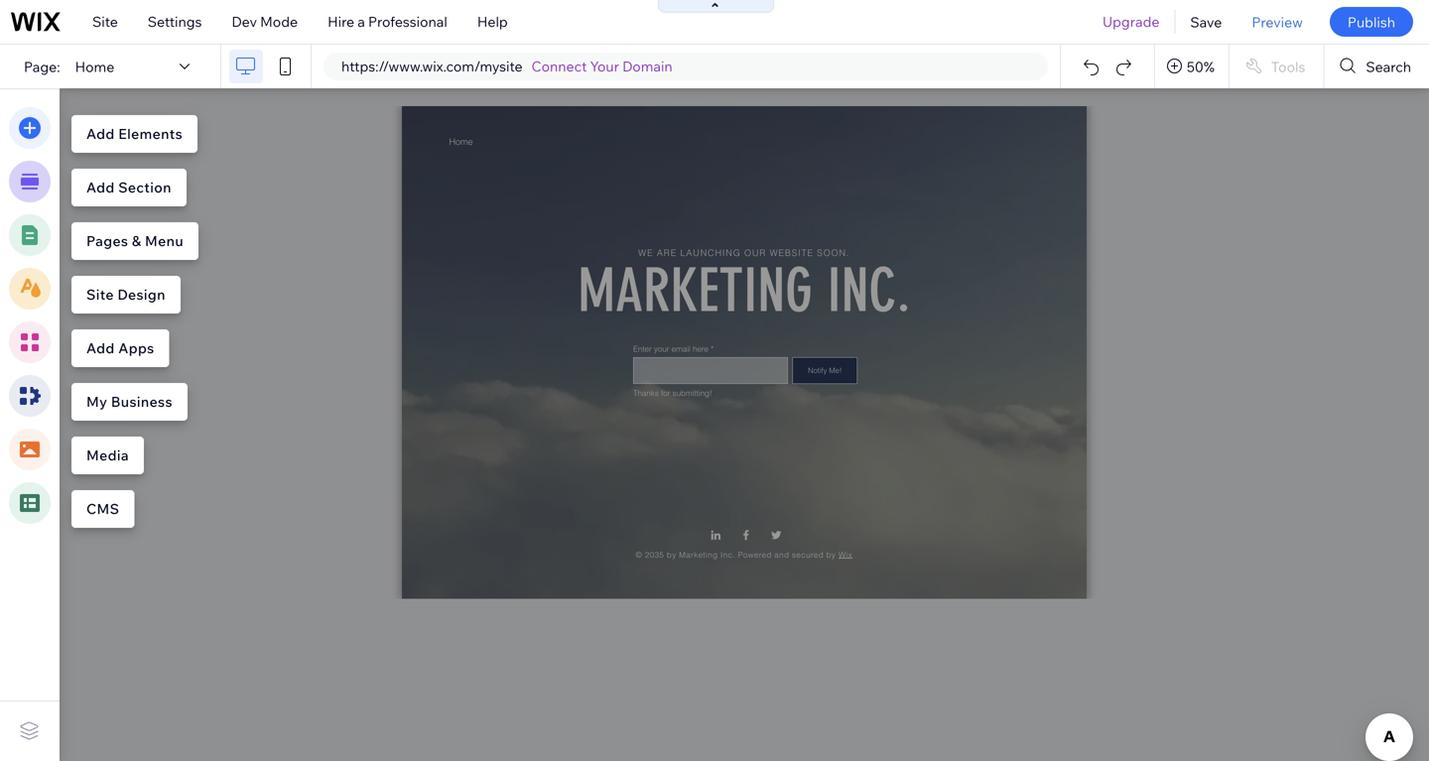 Task type: locate. For each thing, give the bounding box(es) containing it.
site up home
[[92, 13, 118, 30]]

media
[[86, 447, 129, 464]]

search button
[[1325, 45, 1430, 88]]

dev
[[232, 13, 257, 30]]

add left the elements
[[86, 125, 115, 142]]

connect
[[532, 58, 587, 75]]

add
[[86, 125, 115, 142], [86, 179, 115, 196], [86, 340, 115, 357]]

domain
[[623, 58, 673, 75]]

add elements
[[86, 125, 183, 142]]

elements
[[118, 125, 183, 142]]

settings
[[148, 13, 202, 30]]

my
[[86, 393, 108, 411]]

dev mode
[[232, 13, 298, 30]]

section
[[118, 179, 172, 196]]

https://www.wix.com/mysite connect your domain
[[342, 58, 673, 75]]

2 add from the top
[[86, 179, 115, 196]]

0 vertical spatial site
[[92, 13, 118, 30]]

upgrade
[[1103, 13, 1160, 30]]

2 vertical spatial add
[[86, 340, 115, 357]]

help
[[477, 13, 508, 30]]

publish
[[1348, 13, 1396, 31]]

mode
[[260, 13, 298, 30]]

hire a professional
[[328, 13, 448, 30]]

publish button
[[1330, 7, 1414, 37]]

add for add elements
[[86, 125, 115, 142]]

1 add from the top
[[86, 125, 115, 142]]

cms
[[86, 500, 119, 518]]

50%
[[1187, 58, 1215, 75]]

site for site
[[92, 13, 118, 30]]

search
[[1366, 58, 1412, 75]]

site left design
[[86, 286, 114, 303]]

1 vertical spatial site
[[86, 286, 114, 303]]

add left section
[[86, 179, 115, 196]]

1 vertical spatial add
[[86, 179, 115, 196]]

site
[[92, 13, 118, 30], [86, 286, 114, 303]]

add apps
[[86, 340, 154, 357]]

0 vertical spatial add
[[86, 125, 115, 142]]

add left apps
[[86, 340, 115, 357]]

3 add from the top
[[86, 340, 115, 357]]

&
[[132, 232, 141, 250]]

a
[[358, 13, 365, 30]]



Task type: describe. For each thing, give the bounding box(es) containing it.
save
[[1191, 13, 1222, 31]]

preview button
[[1237, 0, 1318, 44]]

add for add section
[[86, 179, 115, 196]]

my business
[[86, 393, 173, 411]]

https://www.wix.com/mysite
[[342, 58, 523, 75]]

menu
[[145, 232, 184, 250]]

site for site design
[[86, 286, 114, 303]]

tools button
[[1230, 45, 1324, 88]]

pages
[[86, 232, 128, 250]]

professional
[[368, 13, 448, 30]]

business
[[111, 393, 173, 411]]

hire
[[328, 13, 355, 30]]

apps
[[118, 340, 154, 357]]

site design
[[86, 286, 166, 303]]

your
[[590, 58, 619, 75]]

design
[[118, 286, 166, 303]]

50% button
[[1155, 45, 1229, 88]]

tools
[[1272, 58, 1306, 75]]

add for add apps
[[86, 340, 115, 357]]

home
[[75, 58, 114, 75]]

preview
[[1252, 13, 1303, 31]]

save button
[[1176, 0, 1237, 44]]

pages & menu
[[86, 232, 184, 250]]

add section
[[86, 179, 172, 196]]



Task type: vqa. For each thing, say whether or not it's contained in the screenshot.
Results
no



